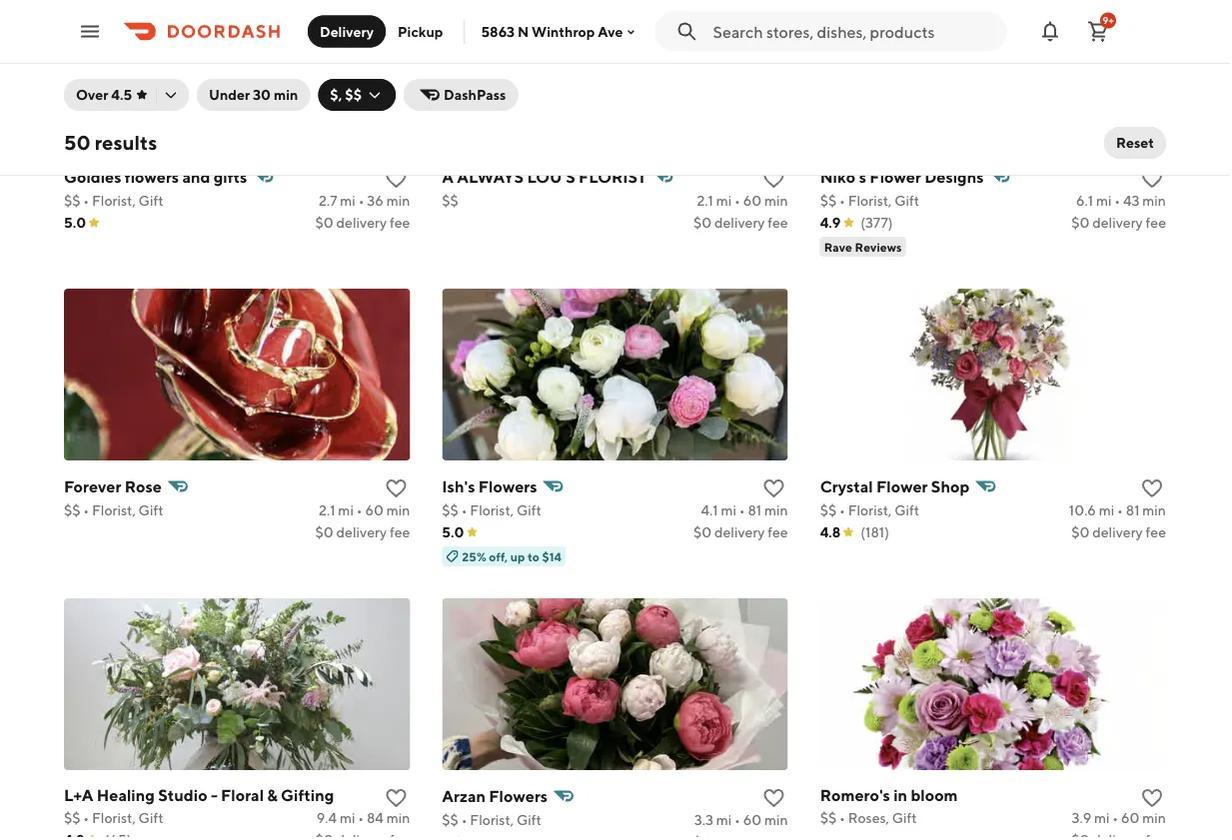Task type: vqa. For each thing, say whether or not it's contained in the screenshot.
'over 4.5' button
yes



Task type: describe. For each thing, give the bounding box(es) containing it.
$$ • florist, gift for ish's
[[442, 502, 541, 519]]

6.1 mi • 43 min
[[1076, 192, 1166, 209]]

lou's
[[527, 167, 575, 186]]

mi for forever rose
[[338, 502, 354, 519]]

click to add this store to your saved list image for crystal flower shop
[[1140, 477, 1164, 501]]

30
[[253, 86, 271, 103]]

delivery for ish's flowers
[[714, 524, 765, 541]]

and
[[182, 167, 210, 186]]

gift for forever
[[138, 502, 163, 519]]

under 30 min button
[[197, 79, 310, 111]]

3.3 mi • 60 min
[[694, 812, 788, 828]]

Store search: begin typing to search for stores available on DoorDash text field
[[713, 20, 994, 42]]

florist
[[579, 167, 647, 186]]

mi for niko's flower designs
[[1096, 192, 1112, 209]]

delivery for niko's flower designs
[[1092, 214, 1143, 231]]

results
[[95, 131, 157, 154]]

gift down in
[[892, 810, 917, 826]]

florist, for goldies
[[92, 192, 136, 209]]

9+
[[1102, 14, 1114, 26]]

a always lou's florist
[[442, 167, 647, 186]]

shop
[[931, 477, 970, 496]]

mi for crystal flower shop
[[1099, 502, 1114, 519]]

fee for crystal flower shop
[[1146, 524, 1166, 541]]

min for niko's flower designs
[[1142, 192, 1166, 209]]

25% off, up to $14
[[462, 550, 562, 564]]

5.0 for goldies flowers and gifts
[[64, 214, 86, 231]]

min for forever rose
[[386, 502, 410, 519]]

off,
[[489, 550, 508, 564]]

flowers for ish's flowers
[[478, 477, 537, 496]]

$, $$ button
[[318, 79, 396, 111]]

9.4 mi • 84 min
[[317, 810, 410, 826]]

mi for a always lou's florist
[[716, 192, 732, 209]]

(377)
[[861, 214, 893, 231]]

flower for niko's
[[870, 167, 921, 186]]

9+ button
[[1078, 11, 1118, 51]]

min for goldies flowers and gifts
[[386, 192, 410, 209]]

a
[[442, 167, 454, 186]]

81 for crystal flower shop
[[1126, 502, 1140, 519]]

$​0 delivery fee for ish's flowers
[[693, 524, 788, 541]]

3.9 mi • 60 min
[[1072, 810, 1166, 826]]

under 30 min
[[209, 86, 298, 103]]

flowers for arzan flowers
[[489, 787, 548, 806]]

$$ inside button
[[345, 86, 362, 103]]

crystal flower shop
[[820, 477, 970, 496]]

3.3
[[694, 812, 713, 828]]

$14
[[542, 550, 562, 564]]

min for a always lou's florist
[[764, 192, 788, 209]]

reset button
[[1104, 127, 1166, 159]]

delivery button
[[308, 15, 386, 47]]

5.0 for ish's flowers
[[442, 524, 464, 541]]

rose
[[125, 477, 162, 496]]

florist, for forever
[[92, 502, 136, 519]]

florist, for ish's
[[470, 502, 514, 519]]

flower for crystal
[[876, 477, 928, 496]]

$$ for 10.6 mi • 81 min
[[820, 502, 837, 519]]

36
[[367, 192, 384, 209]]

gifting
[[281, 786, 334, 805]]

click to add this store to your saved list image for arzan flowers
[[762, 786, 786, 810]]

healing
[[97, 786, 155, 805]]

$​0 for crystal flower shop
[[1071, 524, 1090, 541]]

click to add this store to your saved list image for niko's flower designs
[[1140, 167, 1164, 191]]

$$ for 4.1 mi • 81 min
[[442, 502, 459, 519]]

to
[[528, 550, 539, 564]]

2 vertical spatial click to add this store to your saved list image
[[1140, 786, 1164, 810]]

0 items, open order cart image
[[1086, 19, 1110, 43]]

ave
[[598, 23, 623, 40]]

5863 n winthrop ave
[[481, 23, 623, 40]]

-
[[211, 786, 218, 805]]

50 results
[[64, 131, 157, 154]]

dashpass
[[444, 86, 506, 103]]

mi for arzan flowers
[[716, 812, 732, 828]]

2.1 for a always lou's florist
[[697, 192, 713, 209]]

gift for crystal
[[895, 502, 919, 519]]

$​0 for goldies flowers and gifts
[[315, 214, 334, 231]]

l+a
[[64, 786, 93, 805]]

10.6
[[1069, 502, 1096, 519]]

fee for niko's flower designs
[[1146, 214, 1166, 231]]

roses,
[[848, 810, 889, 826]]

50
[[64, 131, 91, 154]]

winthrop
[[532, 23, 595, 40]]

25%
[[462, 550, 486, 564]]

4.1
[[701, 502, 718, 519]]

arzan
[[442, 787, 486, 806]]

$, $$
[[330, 86, 362, 103]]

$$ • florist, gift for niko's
[[820, 192, 919, 209]]

notification bell image
[[1038, 19, 1062, 43]]

florist, for crystal
[[848, 502, 892, 519]]

4.1 mi • 81 min
[[701, 502, 788, 519]]

forever
[[64, 477, 121, 496]]



Task type: locate. For each thing, give the bounding box(es) containing it.
4.5
[[111, 86, 132, 103]]

florist, down arzan flowers in the bottom left of the page
[[470, 812, 514, 828]]

0 horizontal spatial 81
[[748, 502, 762, 519]]

$$ • florist, gift for forever
[[64, 502, 163, 519]]

min inside 'button'
[[274, 86, 298, 103]]

5863
[[481, 23, 515, 40]]

gift down ish's flowers
[[516, 502, 541, 519]]

1 horizontal spatial 2.1 mi • 60 min
[[697, 192, 788, 209]]

under
[[209, 86, 250, 103]]

dashpass button
[[404, 79, 518, 111]]

forever rose
[[64, 477, 162, 496]]

florist, down ish's flowers
[[470, 502, 514, 519]]

$$ • florist, gift
[[64, 192, 163, 209], [820, 192, 919, 209], [64, 502, 163, 519], [442, 502, 541, 519], [820, 502, 919, 519], [64, 810, 163, 826], [442, 812, 541, 828]]

1 vertical spatial flower
[[876, 477, 928, 496]]

60
[[743, 192, 762, 209], [365, 502, 384, 519], [1121, 810, 1140, 826], [743, 812, 762, 828]]

flowers
[[478, 477, 537, 496], [489, 787, 548, 806]]

84
[[367, 810, 384, 826]]

1 vertical spatial 2.1
[[319, 502, 335, 519]]

3.9
[[1072, 810, 1091, 826]]

$$ • florist, gift down arzan flowers in the bottom left of the page
[[442, 812, 541, 828]]

delivery
[[320, 23, 374, 39]]

$$ down goldies
[[64, 192, 80, 209]]

florist, up (377)
[[848, 192, 892, 209]]

click to add this store to your saved list image left niko's
[[762, 167, 786, 191]]

reset
[[1116, 134, 1154, 151]]

n
[[518, 23, 529, 40]]

2.1 mi • 60 min for a always lou's florist
[[697, 192, 788, 209]]

florist,
[[92, 192, 136, 209], [848, 192, 892, 209], [92, 502, 136, 519], [470, 502, 514, 519], [848, 502, 892, 519], [92, 810, 136, 826], [470, 812, 514, 828]]

0 horizontal spatial 5.0
[[64, 214, 86, 231]]

1 vertical spatial click to add this store to your saved list image
[[384, 477, 408, 501]]

$$ • florist, gift up (377)
[[820, 192, 919, 209]]

2.1
[[697, 192, 713, 209], [319, 502, 335, 519]]

romero's in bloom
[[820, 786, 958, 805]]

always
[[457, 167, 524, 186]]

$$ down a
[[442, 192, 459, 209]]

1 vertical spatial 5.0
[[442, 524, 464, 541]]

2.1 mi • 60 min for forever rose
[[319, 502, 410, 519]]

gifts
[[214, 167, 247, 186]]

min for ish's flowers
[[764, 502, 788, 519]]

rave
[[824, 240, 852, 254]]

43
[[1123, 192, 1140, 209]]

2 81 from the left
[[1126, 502, 1140, 519]]

&
[[267, 786, 278, 805]]

$$ right $,
[[345, 86, 362, 103]]

over
[[76, 86, 108, 103]]

over 4.5
[[76, 86, 132, 103]]

0 vertical spatial flower
[[870, 167, 921, 186]]

$$ for 3.3 mi • 60 min
[[442, 812, 459, 828]]

gift for niko's
[[895, 192, 919, 209]]

4.9
[[820, 214, 841, 231]]

9.4
[[317, 810, 337, 826]]

click to add this store to your saved list image up 2.7 mi • 36 min
[[384, 167, 408, 191]]

min for crystal flower shop
[[1142, 502, 1166, 519]]

1 horizontal spatial 2.1
[[697, 192, 713, 209]]

crystal
[[820, 477, 873, 496]]

goldies flowers and gifts
[[64, 167, 247, 186]]

gift down healing on the left bottom of page
[[138, 810, 163, 826]]

mi for goldies flowers and gifts
[[340, 192, 356, 209]]

1 horizontal spatial 81
[[1126, 502, 1140, 519]]

click to add this store to your saved list image right 3.9
[[1140, 786, 1164, 810]]

florist, for niko's
[[848, 192, 892, 209]]

click to add this store to your saved list image left ish's
[[384, 477, 408, 501]]

fee for goldies flowers and gifts
[[390, 214, 410, 231]]

click to add this store to your saved list image
[[384, 167, 408, 191], [762, 167, 786, 191], [762, 477, 786, 501], [1140, 477, 1164, 501], [384, 786, 408, 810], [762, 786, 786, 810]]

mi
[[340, 192, 356, 209], [716, 192, 732, 209], [1096, 192, 1112, 209], [338, 502, 354, 519], [721, 502, 736, 519], [1099, 502, 1114, 519], [340, 810, 355, 826], [1094, 810, 1110, 826], [716, 812, 732, 828]]

1 81 from the left
[[748, 502, 762, 519]]

$$ down arzan
[[442, 812, 459, 828]]

1 vertical spatial flowers
[[489, 787, 548, 806]]

florist, up (181)
[[848, 502, 892, 519]]

click to add this store to your saved list image for a always lou's florist
[[762, 167, 786, 191]]

gift for arzan
[[516, 812, 541, 828]]

mi for ish's flowers
[[721, 502, 736, 519]]

gift for ish's
[[516, 502, 541, 519]]

florist, down goldies
[[92, 192, 136, 209]]

gift down "crystal flower shop"
[[895, 502, 919, 519]]

delivery
[[336, 214, 387, 231], [714, 214, 765, 231], [1092, 214, 1143, 231], [336, 524, 387, 541], [714, 524, 765, 541], [1092, 524, 1143, 541]]

$$ • florist, gift up (181)
[[820, 502, 919, 519]]

bloom
[[911, 786, 958, 805]]

ish's flowers
[[442, 477, 537, 496]]

81 right 4.1
[[748, 502, 762, 519]]

$$ for 3.9 mi • 60 min
[[820, 810, 837, 826]]

up
[[510, 550, 525, 564]]

5.0 up 25%
[[442, 524, 464, 541]]

$$ • florist, gift for goldies
[[64, 192, 163, 209]]

niko's
[[820, 167, 866, 186]]

romero's
[[820, 786, 890, 805]]

gift
[[138, 192, 163, 209], [895, 192, 919, 209], [138, 502, 163, 519], [516, 502, 541, 519], [895, 502, 919, 519], [138, 810, 163, 826], [892, 810, 917, 826], [516, 812, 541, 828]]

gift for goldies
[[138, 192, 163, 209]]

click to add this store to your saved list image
[[1140, 167, 1164, 191], [384, 477, 408, 501], [1140, 786, 1164, 810]]

$$ • florist, gift for crystal
[[820, 502, 919, 519]]

gift down rose
[[138, 502, 163, 519]]

60 for arzan flowers
[[743, 812, 762, 828]]

open menu image
[[78, 19, 102, 43]]

(181)
[[861, 524, 889, 541]]

$,
[[330, 86, 342, 103]]

reviews
[[855, 240, 902, 254]]

florist, for arzan
[[470, 812, 514, 828]]

0 vertical spatial 2.1 mi • 60 min
[[697, 192, 788, 209]]

rave reviews
[[824, 240, 902, 254]]

designs
[[924, 167, 984, 186]]

flowers right ish's
[[478, 477, 537, 496]]

$​0 delivery fee for goldies flowers and gifts
[[315, 214, 410, 231]]

5863 n winthrop ave button
[[481, 23, 639, 40]]

0 vertical spatial 2.1
[[697, 192, 713, 209]]

gift down arzan flowers in the bottom left of the page
[[516, 812, 541, 828]]

•
[[83, 192, 89, 209], [358, 192, 364, 209], [734, 192, 740, 209], [839, 192, 845, 209], [1115, 192, 1120, 209], [83, 502, 89, 519], [356, 502, 362, 519], [461, 502, 467, 519], [739, 502, 745, 519], [839, 502, 845, 519], [1117, 502, 1123, 519], [83, 810, 89, 826], [358, 810, 364, 826], [839, 810, 845, 826], [1113, 810, 1118, 826], [461, 812, 467, 828], [734, 812, 740, 828]]

fee for ish's flowers
[[768, 524, 788, 541]]

over 4.5 button
[[64, 79, 189, 111]]

$​0 delivery fee
[[315, 214, 410, 231], [693, 214, 788, 231], [1071, 214, 1166, 231], [315, 524, 410, 541], [693, 524, 788, 541], [1071, 524, 1166, 541]]

$$ • roses, gift
[[820, 810, 917, 826]]

81 for ish's flowers
[[748, 502, 762, 519]]

$$ • florist, gift down goldies
[[64, 192, 163, 209]]

min
[[274, 86, 298, 103], [386, 192, 410, 209], [764, 192, 788, 209], [1142, 192, 1166, 209], [386, 502, 410, 519], [764, 502, 788, 519], [1142, 502, 1166, 519], [386, 810, 410, 826], [1142, 810, 1166, 826], [764, 812, 788, 828]]

click to add this store to your saved list image up 3.3 mi • 60 min
[[762, 786, 786, 810]]

5.0
[[64, 214, 86, 231], [442, 524, 464, 541]]

$$ for 2.7 mi • 36 min
[[64, 192, 80, 209]]

arzan flowers
[[442, 787, 548, 806]]

min for arzan flowers
[[764, 812, 788, 828]]

5.0 down goldies
[[64, 214, 86, 231]]

81 right 10.6 on the bottom right of page
[[1126, 502, 1140, 519]]

$$ up 4.8
[[820, 502, 837, 519]]

fee
[[390, 214, 410, 231], [768, 214, 788, 231], [1146, 214, 1166, 231], [390, 524, 410, 541], [768, 524, 788, 541], [1146, 524, 1166, 541]]

0 vertical spatial click to add this store to your saved list image
[[1140, 167, 1164, 191]]

click to add this store to your saved list image up 6.1 mi • 43 min
[[1140, 167, 1164, 191]]

$$ down forever on the left bottom
[[64, 502, 80, 519]]

2.1 for forever rose
[[319, 502, 335, 519]]

gift down niko's flower designs
[[895, 192, 919, 209]]

floral
[[221, 786, 264, 805]]

4.8
[[820, 524, 841, 541]]

60 for a always lou's florist
[[743, 192, 762, 209]]

0 horizontal spatial 2.1 mi • 60 min
[[319, 502, 410, 519]]

1 vertical spatial 2.1 mi • 60 min
[[319, 502, 410, 519]]

click to add this store to your saved list image up 4.1 mi • 81 min
[[762, 477, 786, 501]]

ish's
[[442, 477, 475, 496]]

in
[[894, 786, 907, 805]]

6.1
[[1076, 192, 1093, 209]]

0 vertical spatial flowers
[[478, 477, 537, 496]]

flowers right arzan
[[489, 787, 548, 806]]

flower left shop
[[876, 477, 928, 496]]

l+a healing studio - floral & gifting
[[64, 786, 334, 805]]

$$ • florist, gift down forever rose
[[64, 502, 163, 519]]

$$ for 2.1 mi • 60 min
[[64, 502, 80, 519]]

$$ down romero's
[[820, 810, 837, 826]]

2.1 mi • 60 min
[[697, 192, 788, 209], [319, 502, 410, 519]]

studio
[[158, 786, 207, 805]]

gift down flowers
[[138, 192, 163, 209]]

$$ • florist, gift down healing on the left bottom of page
[[64, 810, 163, 826]]

delivery for crystal flower shop
[[1092, 524, 1143, 541]]

$$ up the "4.9"
[[820, 192, 837, 209]]

$​0 for niko's flower designs
[[1071, 214, 1090, 231]]

10.6 mi • 81 min
[[1069, 502, 1166, 519]]

$​0
[[315, 214, 334, 231], [693, 214, 712, 231], [1071, 214, 1090, 231], [315, 524, 334, 541], [693, 524, 712, 541], [1071, 524, 1090, 541]]

0 horizontal spatial 2.1
[[319, 502, 335, 519]]

click to add this store to your saved list image up 10.6 mi • 81 min at the right
[[1140, 477, 1164, 501]]

florist, down healing on the left bottom of page
[[92, 810, 136, 826]]

flower up (377)
[[870, 167, 921, 186]]

pickup button
[[386, 15, 455, 47]]

delivery for goldies flowers and gifts
[[336, 214, 387, 231]]

$$ • florist, gift down ish's flowers
[[442, 502, 541, 519]]

81
[[748, 502, 762, 519], [1126, 502, 1140, 519]]

florist, down forever rose
[[92, 502, 136, 519]]

pickup
[[398, 23, 443, 39]]

$$ • florist, gift for arzan
[[442, 812, 541, 828]]

click to add this store to your saved list image for forever rose
[[384, 477, 408, 501]]

click to add this store to your saved list image for ish's flowers
[[762, 477, 786, 501]]

niko's flower designs
[[820, 167, 984, 186]]

1 horizontal spatial 5.0
[[442, 524, 464, 541]]

60 for forever rose
[[365, 502, 384, 519]]

flowers
[[125, 167, 179, 186]]

click to add this store to your saved list image for goldies flowers and gifts
[[384, 167, 408, 191]]

2.7 mi • 36 min
[[319, 192, 410, 209]]

$$ for 9.4 mi • 84 min
[[64, 810, 80, 826]]

$$ for 6.1 mi • 43 min
[[820, 192, 837, 209]]

$​0 for ish's flowers
[[693, 524, 712, 541]]

click to add this store to your saved list image right 84
[[384, 786, 408, 810]]

$​0 delivery fee for niko's flower designs
[[1071, 214, 1166, 231]]

2.7
[[319, 192, 337, 209]]

$$ down l+a
[[64, 810, 80, 826]]

$$ down ish's
[[442, 502, 459, 519]]

$​0 delivery fee for crystal flower shop
[[1071, 524, 1166, 541]]

0 vertical spatial 5.0
[[64, 214, 86, 231]]

goldies
[[64, 167, 121, 186]]



